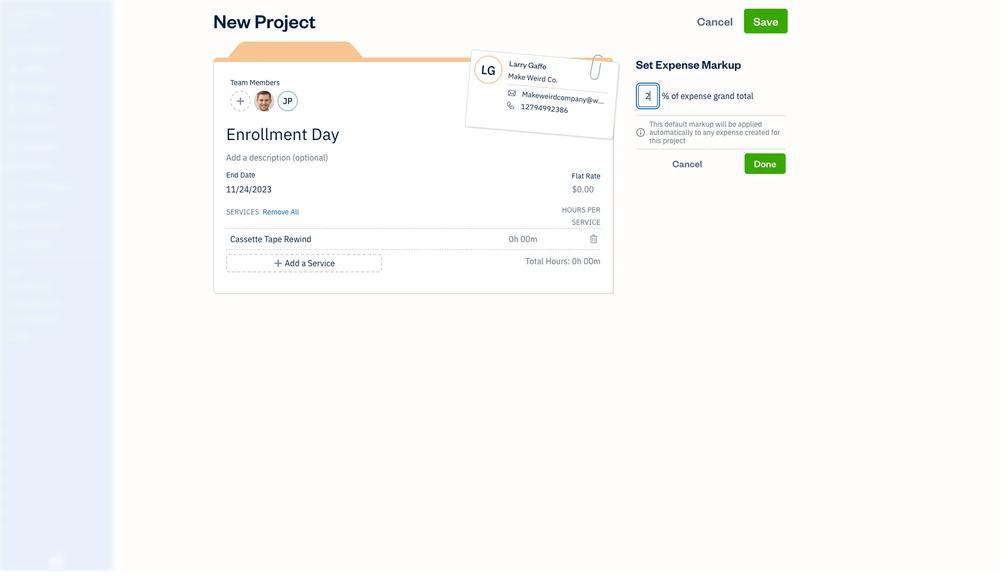 Task type: vqa. For each thing, say whether or not it's contained in the screenshot.
Amount Due ( USD )'s (
no



Task type: describe. For each thing, give the bounding box(es) containing it.
be
[[729, 120, 737, 129]]

will
[[716, 120, 727, 129]]

Project Description text field
[[226, 151, 509, 164]]

expense image
[[7, 142, 19, 152]]

remove
[[263, 207, 289, 217]]

lg
[[481, 61, 497, 79]]

0 text field
[[638, 85, 658, 107]]

larry
[[509, 58, 528, 70]]

1 vertical spatial cancel button
[[636, 153, 739, 174]]

total
[[737, 91, 754, 101]]

end
[[226, 170, 239, 180]]

any
[[703, 128, 715, 137]]

dashboard image
[[7, 45, 19, 55]]

report image
[[7, 240, 19, 250]]

client image
[[7, 64, 19, 74]]

project
[[255, 9, 316, 33]]

markup
[[690, 120, 714, 129]]

make
[[508, 71, 526, 82]]

all
[[291, 207, 299, 217]]

inc
[[40, 9, 54, 20]]

12794992386
[[521, 102, 569, 115]]

team members
[[230, 78, 280, 87]]

settings image
[[8, 332, 110, 340]]

team members image
[[8, 282, 110, 290]]

%
[[662, 91, 670, 101]]

gaffe
[[528, 60, 547, 71]]

cassette
[[230, 234, 263, 244]]

larry gaffe make weird co.
[[508, 58, 559, 85]]

expense
[[656, 57, 700, 71]]

service
[[308, 258, 335, 268]]

items and services image
[[8, 299, 110, 307]]

add
[[285, 258, 300, 268]]

End date in  format text field
[[226, 184, 414, 195]]

new
[[214, 9, 251, 33]]

applied
[[739, 120, 763, 129]]

end date
[[226, 170, 256, 180]]

services
[[226, 207, 259, 217]]

new project
[[214, 9, 316, 33]]

flat
[[572, 171, 584, 181]]

a
[[302, 258, 306, 268]]

this
[[650, 136, 662, 145]]

for
[[772, 128, 781, 137]]

this default markup will be applied automatically to any expense created for this project
[[650, 120, 781, 145]]

add a service
[[285, 258, 335, 268]]

set
[[636, 57, 654, 71]]

members
[[250, 78, 280, 87]]

Amount (USD) text field
[[572, 184, 595, 195]]

rewind
[[284, 234, 312, 244]]

turtle inc owner
[[8, 9, 54, 28]]

apps image
[[8, 266, 110, 274]]

turtle
[[8, 9, 38, 20]]

tape
[[264, 234, 282, 244]]

project image
[[7, 162, 19, 172]]

co.
[[548, 75, 559, 85]]

hours
[[562, 205, 586, 215]]



Task type: locate. For each thing, give the bounding box(es) containing it.
makeweirdcompany@weird.co
[[522, 89, 621, 107]]

to
[[695, 128, 702, 137]]

cancel button
[[688, 9, 743, 33], [636, 153, 739, 174]]

expense
[[681, 91, 712, 101], [717, 128, 744, 137]]

grand
[[714, 91, 735, 101]]

00m
[[584, 256, 601, 266]]

services remove all
[[226, 207, 299, 217]]

plus image
[[274, 257, 283, 269]]

payment image
[[7, 123, 19, 133]]

owner
[[8, 21, 27, 28]]

timer image
[[7, 181, 19, 191]]

done
[[755, 158, 777, 169]]

add a service button
[[226, 254, 382, 273]]

info image
[[636, 126, 646, 139]]

Project Name text field
[[226, 124, 509, 144]]

add team member image
[[236, 95, 245, 107]]

service
[[572, 218, 601, 227]]

estimate image
[[7, 84, 19, 94]]

done button
[[745, 153, 786, 174]]

1 vertical spatial expense
[[717, 128, 744, 137]]

0 horizontal spatial expense
[[681, 91, 712, 101]]

1 vertical spatial cancel
[[673, 158, 703, 169]]

cancel
[[698, 14, 733, 28], [673, 158, 703, 169]]

team
[[230, 78, 248, 87]]

cancel button down project
[[636, 153, 739, 174]]

0h
[[572, 256, 582, 266]]

cancel down project
[[673, 158, 703, 169]]

0h 00m text field
[[509, 234, 539, 244]]

expense right any
[[717, 128, 744, 137]]

weird
[[527, 73, 547, 84]]

cancel button up markup
[[688, 9, 743, 33]]

0 vertical spatial cancel button
[[688, 9, 743, 33]]

of
[[672, 91, 679, 101]]

main element
[[0, 0, 139, 571]]

0 vertical spatial cancel
[[698, 14, 733, 28]]

freshbooks image
[[48, 555, 65, 567]]

expense right of
[[681, 91, 712, 101]]

bank connections image
[[8, 315, 110, 323]]

envelope image
[[507, 89, 518, 98]]

total hours: 0h 00m
[[526, 256, 601, 266]]

markup
[[702, 57, 742, 71]]

project
[[663, 136, 686, 145]]

rate
[[586, 171, 601, 181]]

invoice image
[[7, 103, 19, 113]]

this
[[650, 120, 663, 129]]

chart image
[[7, 220, 19, 230]]

hours:
[[546, 256, 570, 266]]

expense inside "this default markup will be applied automatically to any expense created for this project"
[[717, 128, 744, 137]]

per
[[588, 205, 601, 215]]

created
[[745, 128, 770, 137]]

default
[[665, 120, 688, 129]]

remove project service image
[[589, 233, 599, 245]]

money image
[[7, 201, 19, 211]]

0 vertical spatial expense
[[681, 91, 712, 101]]

1 horizontal spatial expense
[[717, 128, 744, 137]]

save
[[754, 14, 779, 28]]

automatically
[[650, 128, 694, 137]]

cassette tape rewind
[[230, 234, 312, 244]]

phone image
[[506, 101, 517, 110]]

date
[[240, 170, 256, 180]]

% of expense grand total
[[662, 91, 754, 101]]

cancel up markup
[[698, 14, 733, 28]]

save button
[[745, 9, 788, 33]]

total
[[526, 256, 544, 266]]

set expense markup
[[636, 57, 742, 71]]

flat rate
[[572, 171, 601, 181]]

remove all button
[[261, 204, 299, 218]]

hours per service
[[562, 205, 601, 227]]

jp
[[283, 96, 293, 106]]



